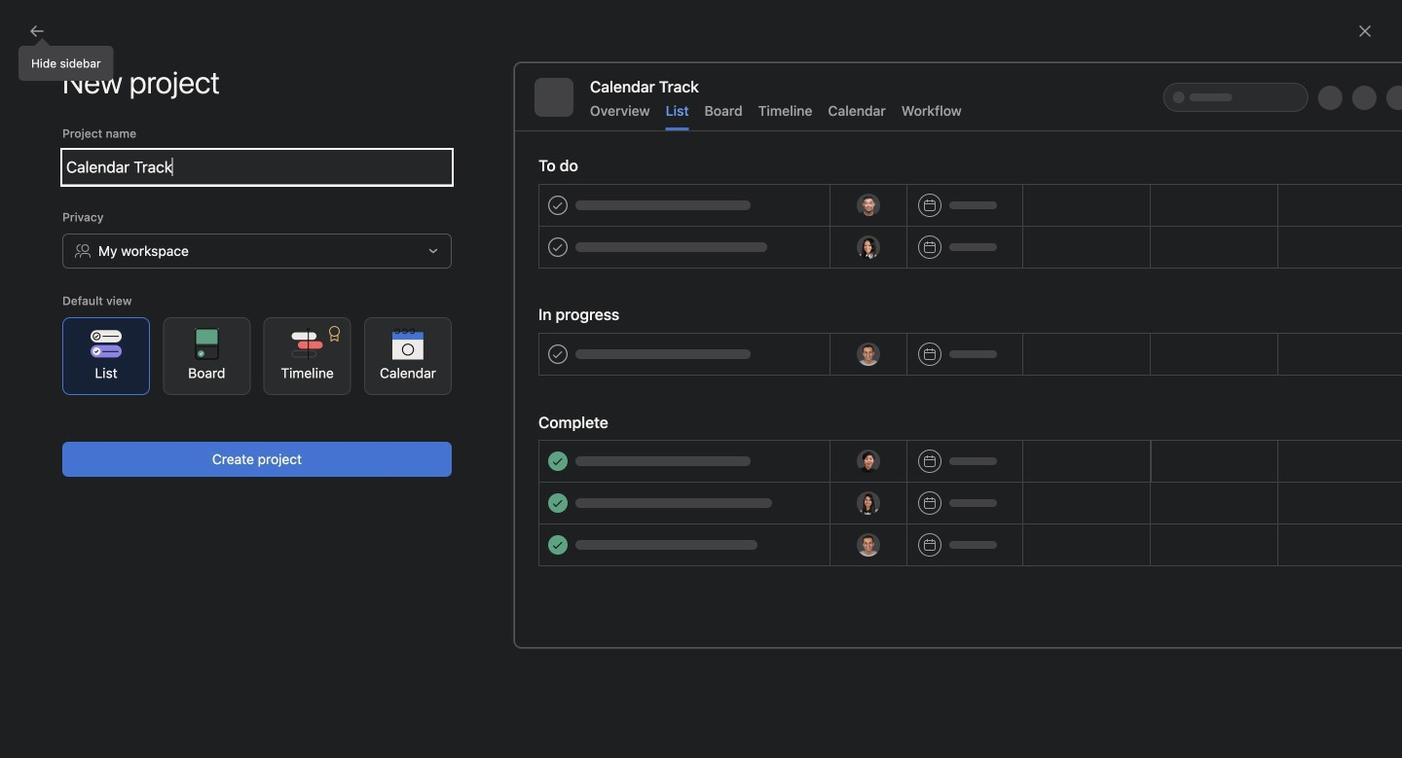 Task type: describe. For each thing, give the bounding box(es) containing it.
this is a preview of your project image
[[514, 62, 1403, 649]]

1 mark complete image from the top
[[863, 232, 886, 255]]

add task image
[[773, 183, 789, 199]]

global element
[[0, 48, 234, 165]]

0 horizontal spatial mark complete checkbox
[[271, 329, 294, 353]]

2 mark complete image from the top
[[271, 329, 294, 353]]

1 horizontal spatial mark complete checkbox
[[863, 232, 886, 255]]

1 mark complete image from the top
[[271, 232, 294, 255]]

1 vertical spatial mark complete checkbox
[[863, 329, 886, 353]]

starred element
[[0, 310, 234, 380]]

projects element
[[0, 380, 234, 512]]

1 add task image from the left
[[1070, 183, 1085, 199]]

go back image
[[29, 23, 45, 39]]

3 mark complete image from the top
[[271, 427, 294, 450]]



Task type: vqa. For each thing, say whether or not it's contained in the screenshot.
the go back "icon"
yes



Task type: locate. For each thing, give the bounding box(es) containing it.
0 vertical spatial mark complete image
[[863, 232, 886, 255]]

None text field
[[62, 150, 452, 185]]

Mark complete checkbox
[[863, 232, 886, 255], [271, 329, 294, 353]]

mark complete image
[[863, 232, 886, 255], [863, 329, 886, 353]]

1 vertical spatial mark complete image
[[271, 329, 294, 353]]

0 vertical spatial mark complete image
[[271, 232, 294, 255]]

hide sidebar image
[[25, 16, 41, 31]]

2 add task image from the left
[[1366, 183, 1381, 199]]

0 vertical spatial mark complete checkbox
[[863, 232, 886, 255]]

add task image
[[1070, 183, 1085, 199], [1366, 183, 1381, 199]]

mark complete image
[[271, 232, 294, 255], [271, 329, 294, 353], [271, 427, 294, 450]]

1 vertical spatial mark complete image
[[863, 329, 886, 353]]

1 horizontal spatial add task image
[[1366, 183, 1381, 199]]

1 vertical spatial mark complete checkbox
[[271, 329, 294, 353]]

2 mark complete image from the top
[[863, 329, 886, 353]]

2 vertical spatial mark complete checkbox
[[271, 427, 294, 450]]

insights element
[[0, 177, 234, 310]]

0 horizontal spatial add task image
[[1070, 183, 1085, 199]]

0 vertical spatial mark complete checkbox
[[271, 232, 294, 255]]

close image
[[1358, 23, 1373, 39]]

tooltip
[[19, 41, 113, 80]]

Mark complete checkbox
[[271, 232, 294, 255], [863, 329, 886, 353], [271, 427, 294, 450]]

2 vertical spatial mark complete image
[[271, 427, 294, 450]]



